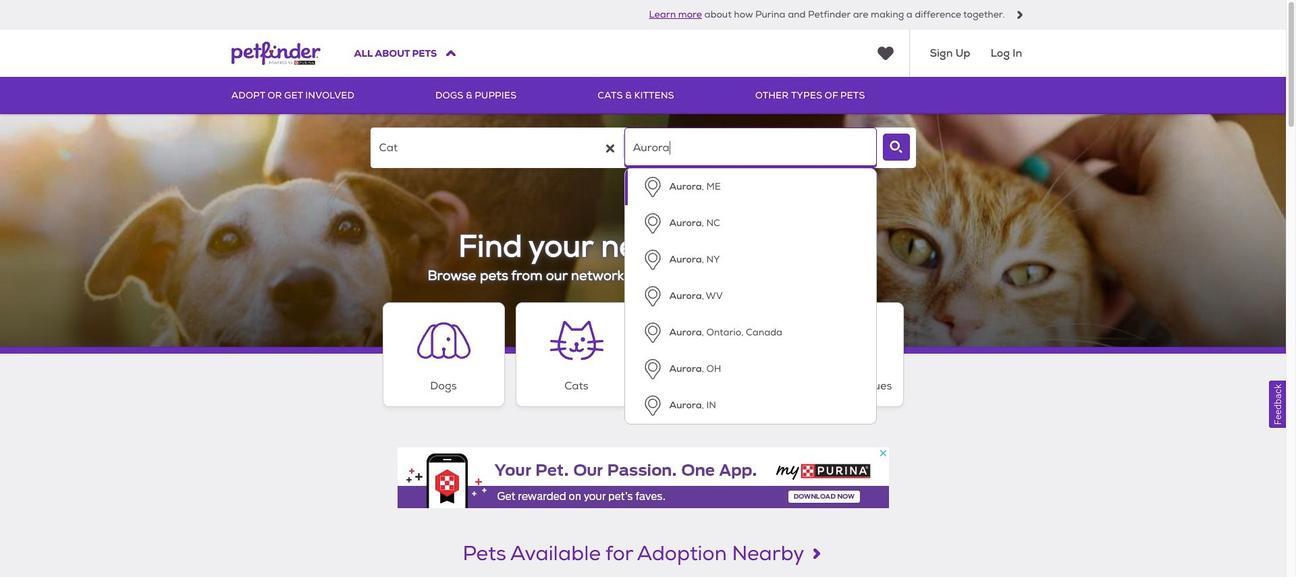 Task type: locate. For each thing, give the bounding box(es) containing it.
petfinder logo image
[[231, 30, 320, 77]]

Enter City, State, or ZIP text field
[[624, 128, 877, 168]]

Search Terrier, Kitten, etc. text field
[[370, 128, 623, 168]]



Task type: vqa. For each thing, say whether or not it's contained in the screenshot.
ZIP CODE text box
no



Task type: describe. For each thing, give the bounding box(es) containing it.
primary element
[[231, 77, 1055, 114]]

location search suggestions list box
[[624, 168, 877, 425]]

advertisement element
[[397, 447, 889, 508]]

9c2b2 image
[[1016, 11, 1024, 19]]



